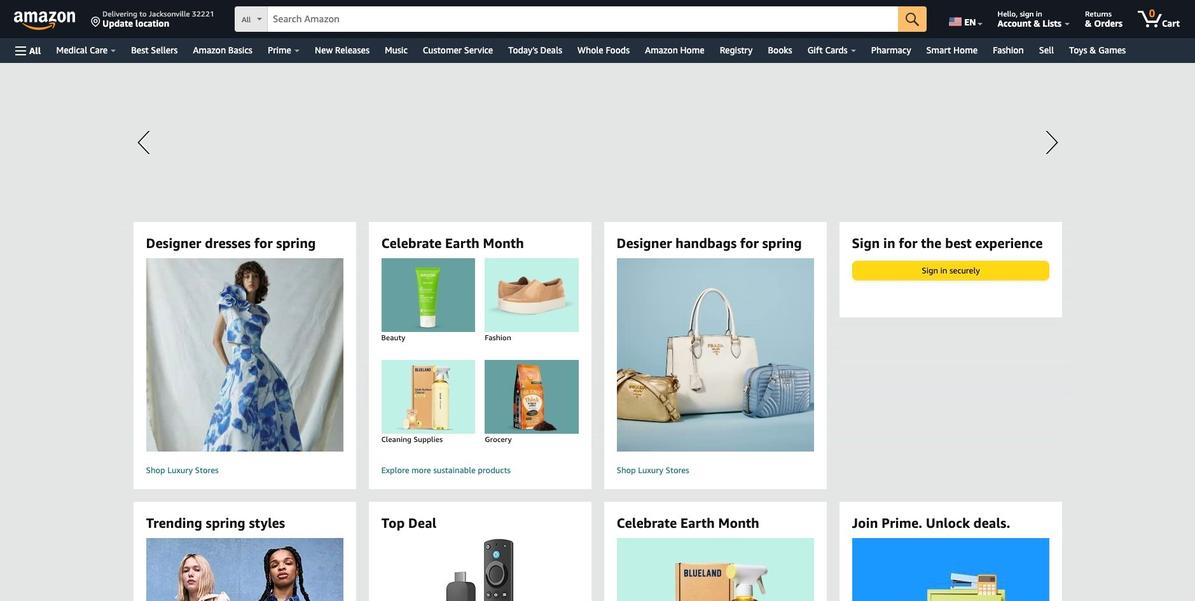 Task type: vqa. For each thing, say whether or not it's contained in the screenshot.
Grocery image
yes



Task type: describe. For each thing, give the bounding box(es) containing it.
grocery image
[[473, 360, 591, 434]]

beauty image
[[369, 258, 487, 332]]

cleaning supplies image
[[369, 360, 487, 434]]

none search field inside navigation navigation
[[235, 6, 927, 33]]

fashion image
[[473, 258, 591, 332]]

shop designer handbags in luxury stores at amazon fashion. image
[[595, 258, 836, 452]]

shop designer dresses for spring. image
[[124, 258, 365, 452]]



Task type: locate. For each thing, give the bounding box(es) containing it.
main content
[[0, 63, 1195, 601]]

fire tv streaming devices (4k & hd) image
[[440, 538, 520, 601]]

none submit inside search box
[[898, 6, 927, 32]]

navigation navigation
[[0, 0, 1195, 63]]

None submit
[[898, 6, 927, 32]]

amazon image
[[14, 11, 76, 31]]

None search field
[[235, 6, 927, 33]]

Search Amazon text field
[[268, 7, 898, 31]]



